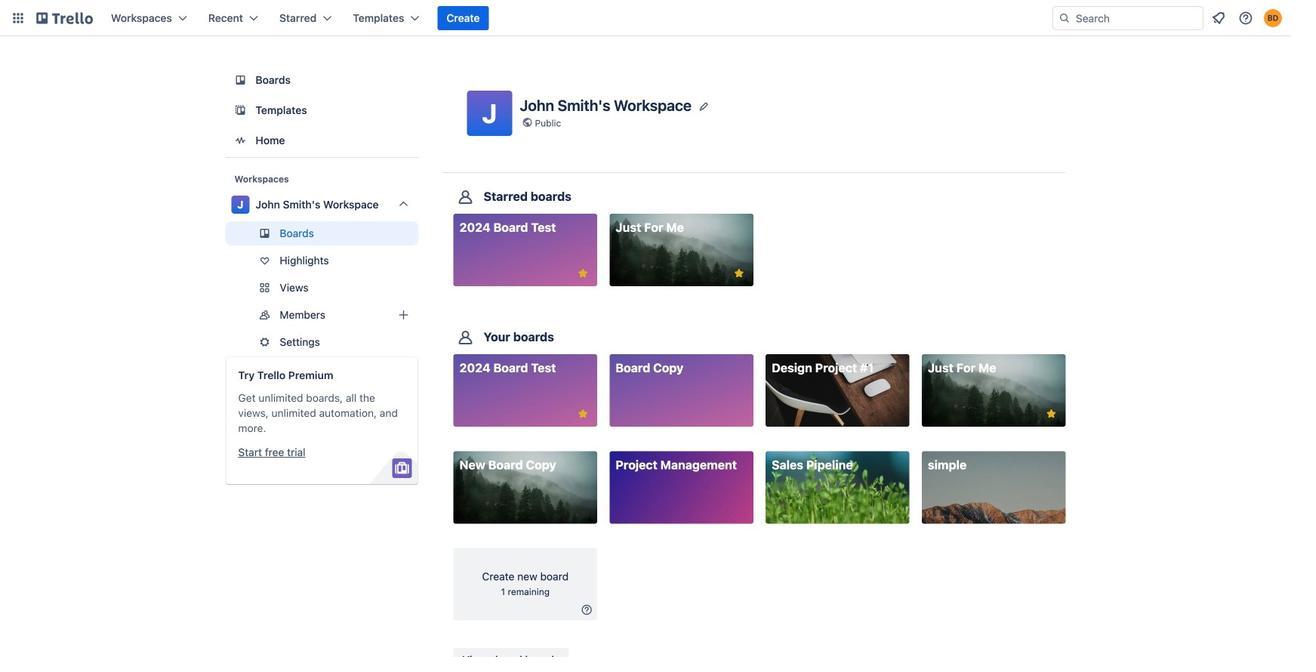 Task type: describe. For each thing, give the bounding box(es) containing it.
board image
[[231, 71, 250, 89]]

0 notifications image
[[1210, 9, 1228, 27]]

open information menu image
[[1239, 11, 1254, 26]]

add image
[[395, 306, 413, 324]]

Search field
[[1071, 8, 1203, 29]]

0 horizontal spatial click to unstar this board. it will be removed from your starred list. image
[[576, 407, 590, 421]]

sm image
[[579, 602, 594, 617]]

1 horizontal spatial click to unstar this board. it will be removed from your starred list. image
[[732, 267, 746, 280]]

back to home image
[[36, 6, 93, 30]]



Task type: locate. For each thing, give the bounding box(es) containing it.
click to unstar this board. it will be removed from your starred list. image
[[732, 267, 746, 280], [576, 407, 590, 421]]

template board image
[[231, 101, 250, 119]]

0 vertical spatial click to unstar this board. it will be removed from your starred list. image
[[732, 267, 746, 280]]

search image
[[1059, 12, 1071, 24]]

home image
[[231, 131, 250, 150]]

1 vertical spatial click to unstar this board. it will be removed from your starred list. image
[[576, 407, 590, 421]]

primary element
[[0, 0, 1291, 36]]

click to unstar this board. it will be removed from your starred list. image
[[576, 267, 590, 280]]

barb dwyer (barbdwyer3) image
[[1264, 9, 1282, 27]]



Task type: vqa. For each thing, say whether or not it's contained in the screenshot.
0 Notifications image
yes



